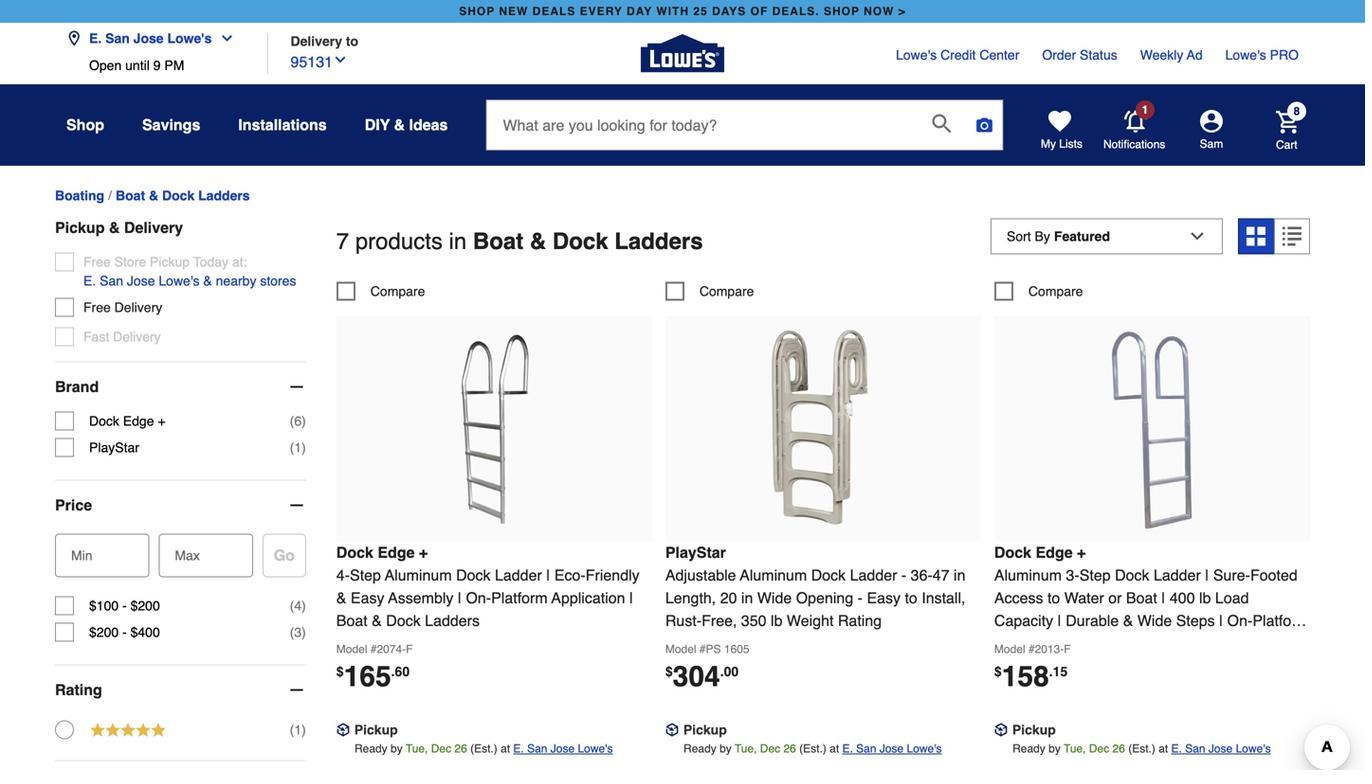 Task type: describe. For each thing, give the bounding box(es) containing it.
order
[[1042, 47, 1076, 63]]

158
[[1002, 661, 1049, 693]]

2 tue, from the left
[[735, 743, 757, 756]]

.00
[[720, 665, 739, 680]]

rating inside playstar adjustable aluminum dock ladder - 36-47 in length, 20 in wide opening - easy to install, rust-free, 350 lb weight rating
[[838, 612, 882, 630]]

weight
[[787, 612, 834, 630]]

min
[[71, 549, 93, 564]]

my lists
[[1041, 137, 1083, 151]]

$ 165 .60
[[336, 661, 410, 693]]

400
[[1170, 590, 1195, 607]]

credit
[[941, 47, 976, 63]]

2074-
[[377, 643, 406, 657]]

& inside dock edge + aluminum 3-step dock ladder | sure-footed access to water or boat | 400 lb load capacity | durable & wide steps | on-platform application model # 2013-f $ 158 .15
[[1123, 612, 1133, 630]]

rust-
[[665, 612, 702, 630]]

ideas
[[409, 116, 448, 134]]

0 vertical spatial in
[[449, 229, 467, 255]]

deals
[[533, 5, 576, 18]]

until
[[125, 58, 150, 73]]

pickup down actual price $304.00 element at the bottom
[[684, 723, 727, 738]]

lowe's inside button
[[159, 274, 200, 289]]

pro
[[1270, 47, 1299, 63]]

pickup up e. san jose lowe's & nearby stores
[[150, 255, 190, 270]]

playstar for playstar adjustable aluminum dock ladder - 36-47 in length, 20 in wide opening - easy to install, rust-free, 350 lb weight rating
[[665, 544, 726, 562]]

| right assembly
[[458, 590, 462, 607]]

aluminum inside dock edge + 4-step aluminum dock ladder | eco-friendly & easy assembly | on-platform application | boat & dock ladders
[[385, 567, 452, 584]]

actual price $304.00 element
[[665, 661, 739, 693]]

open until 9 pm
[[89, 58, 184, 73]]

5 ( from the top
[[290, 723, 294, 738]]

ladder inside playstar adjustable aluminum dock ladder - 36-47 in length, 20 in wide opening - easy to install, rust-free, 350 lb weight rating
[[850, 567, 897, 584]]

5 ) from the top
[[302, 723, 306, 738]]

lowe's home improvement logo image
[[641, 12, 724, 95]]

shop new deals every day with 25 days of deals. shop now >
[[459, 5, 906, 18]]

boat inside dock edge + aluminum 3-step dock ladder | sure-footed access to water or boat | 400 lb load capacity | durable & wide steps | on-platform application model # 2013-f $ 158 .15
[[1126, 590, 1158, 607]]

.60
[[391, 665, 410, 680]]

water
[[1065, 590, 1104, 607]]

rating button
[[55, 666, 306, 715]]

e. san jose lowe's & nearby stores
[[83, 274, 296, 289]]

9
[[153, 58, 161, 73]]

adjustable
[[665, 567, 736, 584]]

aluminum inside playstar adjustable aluminum dock ladder - 36-47 in length, 20 in wide opening - easy to install, rust-free, 350 lb weight rating
[[740, 567, 807, 584]]

- right opening
[[858, 590, 863, 607]]

opening
[[796, 590, 854, 607]]

boating
[[55, 188, 104, 203]]

dock edge + aluminum 3-step dock ladder | sure-footed access to water or boat | 400 lb load capacity | durable & wide steps | on-platform application model # 2013-f $ 158 .15
[[995, 544, 1309, 693]]

3 ready by tue, dec 26 (est.) at e. san jose lowe's from the left
[[1013, 743, 1271, 756]]

$100
[[89, 599, 119, 614]]

products
[[355, 229, 443, 255]]

san for 1st pickup image
[[856, 743, 877, 756]]

compare for 4744205 element
[[1029, 284, 1083, 299]]

steps
[[1176, 612, 1215, 630]]

days
[[712, 5, 747, 18]]

e. san jose lowe's
[[89, 31, 212, 46]]

free store pickup today at:
[[83, 255, 247, 270]]

cart
[[1276, 138, 1298, 151]]

boat inside boating / boat & dock ladders
[[116, 188, 145, 203]]

footed
[[1251, 567, 1298, 584]]

delivery up 95131 on the top left of the page
[[291, 34, 342, 49]]

2 ready from the left
[[684, 743, 717, 756]]

lb inside playstar adjustable aluminum dock ladder - 36-47 in length, 20 in wide opening - easy to install, rust-free, 350 lb weight rating
[[771, 612, 783, 630]]

pm
[[164, 58, 184, 73]]

4
[[294, 599, 302, 614]]

compare for 1002101406 element
[[700, 284, 754, 299]]

1 vertical spatial ladders
[[615, 229, 703, 255]]

wide inside dock edge + aluminum 3-step dock ladder | sure-footed access to water or boat | 400 lb load capacity | durable & wide steps | on-platform application model # 2013-f $ 158 .15
[[1138, 612, 1172, 630]]

san for pickup icon
[[527, 743, 548, 756]]

compare for 1002649048 element
[[371, 284, 425, 299]]

nearby
[[216, 274, 256, 289]]

model for adjustable aluminum dock ladder - 36-47 in length, 20 in wide opening - easy to install, rust-free, 350 lb weight rating
[[665, 643, 696, 657]]

weekly
[[1140, 47, 1184, 63]]

# for free,
[[700, 643, 706, 657]]

minus image
[[287, 681, 306, 700]]

rating inside button
[[55, 682, 102, 699]]

2 horizontal spatial in
[[954, 567, 966, 584]]

application inside dock edge + 4-step aluminum dock ladder | eco-friendly & easy assembly | on-platform application | boat & dock ladders
[[552, 590, 625, 607]]

grid view image
[[1247, 227, 1266, 246]]

weekly ad link
[[1140, 46, 1203, 64]]

( for $200
[[290, 599, 294, 614]]

model # 2074-f
[[336, 643, 413, 657]]

shop
[[66, 116, 104, 134]]

model inside dock edge + aluminum 3-step dock ladder | sure-footed access to water or boat | 400 lb load capacity | durable & wide steps | on-platform application model # 2013-f $ 158 .15
[[995, 643, 1026, 657]]

1002101406 element
[[665, 282, 754, 301]]

edge for dock edge +
[[123, 414, 154, 429]]

diy
[[365, 116, 390, 134]]

# for boat
[[371, 643, 377, 657]]

1 shop from the left
[[459, 5, 495, 18]]

$100 - $200
[[89, 599, 160, 614]]

savings
[[142, 116, 200, 134]]

status
[[1080, 47, 1118, 63]]

on- inside dock edge + 4-step aluminum dock ladder | eco-friendly & easy assembly | on-platform application | boat & dock ladders
[[466, 590, 491, 607]]

store
[[114, 255, 146, 270]]

f inside dock edge + aluminum 3-step dock ladder | sure-footed access to water or boat | 400 lb load capacity | durable & wide steps | on-platform application model # 2013-f $ 158 .15
[[1064, 643, 1071, 657]]

fast
[[83, 330, 109, 345]]

3 (est.) from the left
[[1129, 743, 1156, 756]]

today
[[193, 255, 229, 270]]

capacity
[[995, 612, 1054, 630]]

chevron down image
[[333, 52, 348, 67]]

playstar adjustable aluminum dock ladder - 36-47 in length, 20 in wide opening - easy to install, rust-free, 350 lb weight rating image
[[719, 326, 928, 534]]

304
[[673, 661, 720, 693]]

lowe's credit center
[[896, 47, 1020, 63]]

) for $200
[[302, 599, 306, 614]]

delivery up fast delivery
[[114, 300, 162, 315]]

pickup image
[[336, 724, 350, 737]]

$ inside dock edge + aluminum 3-step dock ladder | sure-footed access to water or boat | 400 lb load capacity | durable & wide steps | on-platform application model # 2013-f $ 158 .15
[[995, 665, 1002, 680]]

ps
[[706, 643, 721, 657]]

of
[[751, 5, 768, 18]]

$ 304 .00
[[665, 661, 739, 693]]

2 dec from the left
[[760, 743, 780, 756]]

boat & dock ladders link
[[116, 188, 250, 203]]

Search Query text field
[[487, 101, 917, 150]]

to inside dock edge + aluminum 3-step dock ladder | sure-footed access to water or boat | 400 lb load capacity | durable & wide steps | on-platform application model # 2013-f $ 158 .15
[[1048, 590, 1060, 607]]

minus image for brand
[[287, 378, 306, 397]]

lowe's inside "link"
[[1226, 47, 1267, 63]]

0 vertical spatial 1
[[1142, 103, 1149, 117]]

durable
[[1066, 612, 1119, 630]]

pickup & delivery
[[55, 219, 183, 237]]

by for 2nd pickup image from left
[[1049, 743, 1061, 756]]

model for 4-step aluminum dock ladder | eco-friendly & easy assembly | on-platform application | boat & dock ladders
[[336, 643, 367, 657]]

sure-
[[1214, 567, 1251, 584]]

pickup down actual price $158.15 element
[[1013, 723, 1056, 738]]

san inside e. san jose lowe's & nearby stores button
[[100, 274, 123, 289]]

access
[[995, 590, 1043, 607]]

installations
[[238, 116, 327, 134]]

1 (est.) from the left
[[470, 743, 498, 756]]

assembly
[[388, 590, 454, 607]]

deals.
[[772, 5, 820, 18]]

1 ready from the left
[[355, 743, 388, 756]]

sam button
[[1166, 110, 1257, 152]]

jose inside button
[[127, 274, 155, 289]]

$ for 165
[[336, 665, 344, 680]]

- left $400
[[122, 625, 127, 641]]

36-
[[911, 567, 933, 584]]

savings button
[[142, 108, 200, 142]]

e. san jose lowe's & nearby stores button
[[83, 272, 296, 291]]

actual price $165.60 element
[[336, 661, 410, 693]]

fast delivery
[[83, 330, 161, 345]]

ladder for dock edge + aluminum 3-step dock ladder | sure-footed access to water or boat | 400 lb load capacity | durable & wide steps | on-platform application model # 2013-f $ 158 .15
[[1154, 567, 1201, 584]]

san for 2nd pickup image from left
[[1185, 743, 1206, 756]]

wide inside playstar adjustable aluminum dock ladder - 36-47 in length, 20 in wide opening - easy to install, rust-free, 350 lb weight rating
[[757, 590, 792, 607]]

1 ( 1 ) from the top
[[290, 441, 306, 456]]

price
[[55, 497, 92, 514]]

1605
[[724, 643, 750, 657]]

1002649048 element
[[336, 282, 425, 301]]

eco-
[[555, 567, 586, 584]]

sam
[[1200, 137, 1223, 151]]

lists
[[1059, 137, 1083, 151]]

aluminum inside dock edge + aluminum 3-step dock ladder | sure-footed access to water or boat | 400 lb load capacity | durable & wide steps | on-platform application model # 2013-f $ 158 .15
[[995, 567, 1062, 584]]

list view image
[[1283, 227, 1302, 246]]

3 dec from the left
[[1089, 743, 1110, 756]]

load
[[1216, 590, 1249, 607]]

chevron down image
[[212, 31, 235, 46]]

application inside dock edge + aluminum 3-step dock ladder | sure-footed access to water or boat | 400 lb load capacity | durable & wide steps | on-platform application model # 2013-f $ 158 .15
[[995, 635, 1069, 653]]

e. san jose lowe's button for pickup icon
[[513, 740, 613, 759]]

lowe's credit center link
[[896, 46, 1020, 64]]

20
[[720, 590, 737, 607]]

ladders inside dock edge + 4-step aluminum dock ladder | eco-friendly & easy assembly | on-platform application | boat & dock ladders
[[425, 612, 480, 630]]

1 tue, from the left
[[406, 743, 428, 756]]



Task type: vqa. For each thing, say whether or not it's contained in the screenshot.
95131 button
yes



Task type: locate. For each thing, give the bounding box(es) containing it.
4744205 element
[[995, 282, 1083, 301]]

1 horizontal spatial lb
[[1199, 590, 1211, 607]]

diy & ideas
[[365, 116, 448, 134]]

2 ready by tue, dec 26 (est.) at e. san jose lowe's from the left
[[684, 743, 942, 756]]

actual price $158.15 element
[[995, 661, 1068, 693]]

1 horizontal spatial at
[[830, 743, 839, 756]]

2 shop from the left
[[824, 5, 860, 18]]

weekly ad
[[1140, 47, 1203, 63]]

1 horizontal spatial tue,
[[735, 743, 757, 756]]

with
[[657, 5, 689, 18]]

camera image
[[975, 116, 994, 135]]

every
[[580, 5, 623, 18]]

0 horizontal spatial step
[[350, 567, 381, 584]]

3 compare from the left
[[1029, 284, 1083, 299]]

1 model from the left
[[336, 643, 367, 657]]

lowe's pro link
[[1226, 46, 1299, 64]]

platform
[[491, 590, 548, 607], [1253, 612, 1309, 630]]

1 horizontal spatial playstar
[[665, 544, 726, 562]]

edge for dock edge + aluminum 3-step dock ladder | sure-footed access to water or boat | 400 lb load capacity | durable & wide steps | on-platform application model # 2013-f $ 158 .15
[[1036, 544, 1073, 562]]

0 horizontal spatial f
[[406, 643, 413, 657]]

open
[[89, 58, 122, 73]]

ready down $ 165 .60
[[355, 743, 388, 756]]

1 ( from the top
[[290, 414, 294, 429]]

0 horizontal spatial wide
[[757, 590, 792, 607]]

1 horizontal spatial ladders
[[425, 612, 480, 630]]

3 ready from the left
[[1013, 743, 1046, 756]]

1 horizontal spatial easy
[[867, 590, 901, 607]]

ready down actual price $158.15 element
[[1013, 743, 1046, 756]]

2 f from the left
[[1064, 643, 1071, 657]]

0 horizontal spatial ready by tue, dec 26 (est.) at e. san jose lowe's
[[355, 743, 613, 756]]

by down $ 165 .60
[[391, 743, 403, 756]]

# inside dock edge + aluminum 3-step dock ladder | sure-footed access to water or boat | 400 lb load capacity | durable & wide steps | on-platform application model # 2013-f $ 158 .15
[[1029, 643, 1035, 657]]

e. san jose lowe's button for 2nd pickup image from left
[[1172, 740, 1271, 759]]

playstar up adjustable
[[665, 544, 726, 562]]

edge up 3-
[[1036, 544, 1073, 562]]

notifications
[[1104, 138, 1166, 151]]

1 vertical spatial platform
[[1253, 612, 1309, 630]]

3 at from the left
[[1159, 743, 1168, 756]]

# up actual price $165.60 element
[[371, 643, 377, 657]]

delivery
[[291, 34, 342, 49], [124, 219, 183, 237], [114, 300, 162, 315], [113, 330, 161, 345]]

| up 2013-
[[1058, 612, 1062, 630]]

5 stars image
[[89, 721, 167, 743]]

1 vertical spatial minus image
[[287, 496, 306, 515]]

1 ready by tue, dec 26 (est.) at e. san jose lowe's from the left
[[355, 743, 613, 756]]

1 vertical spatial application
[[995, 635, 1069, 653]]

minus image up ( 6 )
[[287, 378, 306, 397]]

2 horizontal spatial ready by tue, dec 26 (est.) at e. san jose lowe's
[[1013, 743, 1271, 756]]

- left 36- at the right bottom of page
[[902, 567, 907, 584]]

0 horizontal spatial compare
[[371, 284, 425, 299]]

1 vertical spatial $200
[[89, 625, 119, 641]]

.15
[[1049, 665, 1068, 680]]

3 ladder from the left
[[1154, 567, 1201, 584]]

pickup image
[[665, 724, 679, 737], [995, 724, 1008, 737]]

) for $400
[[302, 625, 306, 641]]

1 horizontal spatial in
[[741, 590, 753, 607]]

day
[[627, 5, 653, 18]]

boating / boat & dock ladders
[[55, 188, 250, 203]]

2 ( 1 ) from the top
[[290, 723, 306, 738]]

easy inside playstar adjustable aluminum dock ladder - 36-47 in length, 20 in wide opening - easy to install, rust-free, 350 lb weight rating
[[867, 590, 901, 607]]

lb inside dock edge + aluminum 3-step dock ladder | sure-footed access to water or boat | 400 lb load capacity | durable & wide steps | on-platform application model # 2013-f $ 158 .15
[[1199, 590, 1211, 607]]

2 horizontal spatial aluminum
[[995, 567, 1062, 584]]

lowe's home improvement lists image
[[1049, 110, 1071, 133]]

7
[[336, 229, 349, 255]]

model up 165
[[336, 643, 367, 657]]

diy & ideas button
[[365, 108, 448, 142]]

/
[[108, 188, 112, 203]]

easy up "model # 2074-f"
[[351, 590, 384, 607]]

install,
[[922, 590, 966, 607]]

2 model from the left
[[665, 643, 696, 657]]

on- right assembly
[[466, 590, 491, 607]]

e. san jose lowe's button
[[66, 19, 242, 58], [513, 740, 613, 759], [842, 740, 942, 759], [1172, 740, 1271, 759]]

0 vertical spatial ladders
[[198, 188, 250, 203]]

1 horizontal spatial +
[[419, 544, 428, 562]]

playstar down dock edge + in the left bottom of the page
[[89, 441, 139, 456]]

0 vertical spatial wide
[[757, 590, 792, 607]]

go
[[274, 547, 295, 565]]

model down the 'rust-'
[[665, 643, 696, 657]]

dock edge + aluminum 3-step dock ladder | sure-footed access to water or boat | 400 lb load capacity | durable & wide steps | on-platform application image
[[1048, 326, 1257, 534]]

1 horizontal spatial edge
[[378, 544, 415, 562]]

boating link
[[55, 188, 104, 203]]

to down 36- at the right bottom of page
[[905, 590, 918, 607]]

tue, down .00
[[735, 743, 757, 756]]

f
[[406, 643, 413, 657], [1064, 643, 1071, 657]]

free for free delivery
[[83, 300, 111, 315]]

delivery down boating / boat & dock ladders
[[124, 219, 183, 237]]

1 horizontal spatial rating
[[838, 612, 882, 630]]

1 at from the left
[[501, 743, 510, 756]]

| left 400
[[1162, 590, 1166, 607]]

dock edge + 4-step aluminum dock ladder | eco-friendly & easy assembly | on-platform application | boat & dock ladders
[[336, 544, 640, 630]]

& inside boating / boat & dock ladders
[[149, 188, 158, 203]]

minus image up go
[[287, 496, 306, 515]]

edge
[[123, 414, 154, 429], [378, 544, 415, 562], [1036, 544, 1073, 562]]

aluminum up assembly
[[385, 567, 452, 584]]

0 vertical spatial lb
[[1199, 590, 1211, 607]]

ladders up 1002101406 element
[[615, 229, 703, 255]]

dec
[[431, 743, 451, 756], [760, 743, 780, 756], [1089, 743, 1110, 756]]

at:
[[232, 255, 247, 270]]

0 horizontal spatial easy
[[351, 590, 384, 607]]

1 f from the left
[[406, 643, 413, 657]]

2 easy from the left
[[867, 590, 901, 607]]

1 minus image from the top
[[287, 378, 306, 397]]

( for $400
[[290, 625, 294, 641]]

3 26 from the left
[[1113, 743, 1125, 756]]

0 vertical spatial playstar
[[89, 441, 139, 456]]

2 vertical spatial ladders
[[425, 612, 480, 630]]

2 horizontal spatial compare
[[1029, 284, 1083, 299]]

0 horizontal spatial application
[[552, 590, 625, 607]]

0 horizontal spatial 26
[[455, 743, 467, 756]]

1 compare from the left
[[371, 284, 425, 299]]

1 horizontal spatial model
[[665, 643, 696, 657]]

pickup image down 304 on the bottom of page
[[665, 724, 679, 737]]

compare
[[371, 284, 425, 299], [700, 284, 754, 299], [1029, 284, 1083, 299]]

0 vertical spatial rating
[[838, 612, 882, 630]]

2 free from the top
[[83, 300, 111, 315]]

by down actual price $304.00 element at the bottom
[[720, 743, 732, 756]]

6
[[294, 414, 302, 429]]

1 horizontal spatial pickup image
[[995, 724, 1008, 737]]

free up fast
[[83, 300, 111, 315]]

rating up '5 stars' image
[[55, 682, 102, 699]]

1 26 from the left
[[455, 743, 467, 756]]

$ inside $ 165 .60
[[336, 665, 344, 680]]

0 horizontal spatial to
[[346, 34, 358, 49]]

to up chevron down image
[[346, 34, 358, 49]]

step inside dock edge + 4-step aluminum dock ladder | eco-friendly & easy assembly | on-platform application | boat & dock ladders
[[350, 567, 381, 584]]

( 6 )
[[290, 414, 306, 429]]

2 pickup image from the left
[[995, 724, 1008, 737]]

2 horizontal spatial (est.)
[[1129, 743, 1156, 756]]

- right $100
[[122, 599, 127, 614]]

1 ) from the top
[[302, 414, 306, 429]]

0 horizontal spatial by
[[391, 743, 403, 756]]

3 $ from the left
[[995, 665, 1002, 680]]

$200 up $400
[[130, 599, 160, 614]]

2 # from the left
[[700, 643, 706, 657]]

pickup image down the 158
[[995, 724, 1008, 737]]

4 ( from the top
[[290, 625, 294, 641]]

1 vertical spatial in
[[954, 567, 966, 584]]

$ inside $ 304 .00
[[665, 665, 673, 680]]

1 free from the top
[[83, 255, 111, 270]]

+ for dock edge + aluminum 3-step dock ladder | sure-footed access to water or boat | 400 lb load capacity | durable & wide steps | on-platform application model # 2013-f $ 158 .15
[[1077, 544, 1086, 562]]

+ for dock edge + 4-step aluminum dock ladder | eco-friendly & easy assembly | on-platform application | boat & dock ladders
[[419, 544, 428, 562]]

( 4 )
[[290, 599, 306, 614]]

$ down "model # 2074-f"
[[336, 665, 344, 680]]

on- inside dock edge + aluminum 3-step dock ladder | sure-footed access to water or boat | 400 lb load capacity | durable & wide steps | on-platform application model # 2013-f $ 158 .15
[[1228, 612, 1253, 630]]

1 horizontal spatial on-
[[1228, 612, 1253, 630]]

at for 2nd pickup image from left
[[1159, 743, 1168, 756]]

wide up 350
[[757, 590, 792, 607]]

0 vertical spatial minus image
[[287, 378, 306, 397]]

tue,
[[406, 743, 428, 756], [735, 743, 757, 756], [1064, 743, 1086, 756]]

# up actual price $158.15 element
[[1029, 643, 1035, 657]]

1 horizontal spatial dec
[[760, 743, 780, 756]]

0 horizontal spatial $
[[336, 665, 344, 680]]

$400
[[130, 625, 160, 641]]

boat inside dock edge + 4-step aluminum dock ladder | eco-friendly & easy assembly | on-platform application | boat & dock ladders
[[336, 612, 368, 630]]

shop button
[[66, 108, 104, 142]]

free for free store pickup today at:
[[83, 255, 111, 270]]

None search field
[[486, 100, 1004, 168]]

4 ) from the top
[[302, 625, 306, 641]]

free delivery
[[83, 300, 162, 315]]

26
[[455, 743, 467, 756], [784, 743, 796, 756], [1113, 743, 1125, 756]]

2 horizontal spatial +
[[1077, 544, 1086, 562]]

edge down 'brand' button
[[123, 414, 154, 429]]

2 (est.) from the left
[[799, 743, 827, 756]]

edge up assembly
[[378, 544, 415, 562]]

$200 down $100
[[89, 625, 119, 641]]

7 products in boat & dock ladders
[[336, 229, 703, 255]]

to inside playstar adjustable aluminum dock ladder - 36-47 in length, 20 in wide opening - easy to install, rust-free, 350 lb weight rating
[[905, 590, 918, 607]]

350
[[741, 612, 767, 630]]

0 horizontal spatial playstar
[[89, 441, 139, 456]]

2 horizontal spatial #
[[1029, 643, 1035, 657]]

ladders up 'today' at the left
[[198, 188, 250, 203]]

1 down ( 6 )
[[294, 441, 302, 456]]

( for +
[[290, 414, 294, 429]]

1 vertical spatial on-
[[1228, 612, 1253, 630]]

1 vertical spatial free
[[83, 300, 111, 315]]

165
[[344, 661, 391, 693]]

tue, down .15
[[1064, 743, 1086, 756]]

at for 1st pickup image
[[830, 743, 839, 756]]

3 ) from the top
[[302, 599, 306, 614]]

platform inside dock edge + aluminum 3-step dock ladder | sure-footed access to water or boat | 400 lb load capacity | durable & wide steps | on-platform application model # 2013-f $ 158 .15
[[1253, 612, 1309, 630]]

shop left new
[[459, 5, 495, 18]]

step up water
[[1080, 567, 1111, 584]]

0 horizontal spatial model
[[336, 643, 367, 657]]

2 by from the left
[[720, 743, 732, 756]]

8
[[1294, 105, 1300, 118]]

2 horizontal spatial $
[[995, 665, 1002, 680]]

jose
[[133, 31, 164, 46], [127, 274, 155, 289], [551, 743, 575, 756], [880, 743, 904, 756], [1209, 743, 1233, 756]]

1 horizontal spatial application
[[995, 635, 1069, 653]]

0 horizontal spatial in
[[449, 229, 467, 255]]

$ down model # ps 1605 at the bottom
[[665, 665, 673, 680]]

2 at from the left
[[830, 743, 839, 756]]

2 horizontal spatial tue,
[[1064, 743, 1086, 756]]

application down capacity
[[995, 635, 1069, 653]]

edge for dock edge + 4-step aluminum dock ladder | eco-friendly & easy assembly | on-platform application | boat & dock ladders
[[378, 544, 415, 562]]

boat
[[116, 188, 145, 203], [473, 229, 524, 255], [1126, 590, 1158, 607], [336, 612, 368, 630]]

3 ( from the top
[[290, 599, 294, 614]]

compare inside 1002649048 element
[[371, 284, 425, 299]]

( 1 ) down ( 6 )
[[290, 441, 306, 456]]

lb right 400
[[1199, 590, 1211, 607]]

3 # from the left
[[1029, 643, 1035, 657]]

0 vertical spatial free
[[83, 255, 111, 270]]

0 horizontal spatial +
[[158, 414, 166, 429]]

2 compare from the left
[[700, 284, 754, 299]]

2 ( from the top
[[290, 441, 294, 456]]

1 horizontal spatial ladder
[[850, 567, 897, 584]]

1 vertical spatial playstar
[[665, 544, 726, 562]]

delivery down the free delivery
[[113, 330, 161, 345]]

minus image
[[287, 378, 306, 397], [287, 496, 306, 515]]

f up .15
[[1064, 643, 1071, 657]]

3 by from the left
[[1049, 743, 1061, 756]]

0 horizontal spatial ladder
[[495, 567, 542, 584]]

ladder up 400
[[1154, 567, 1201, 584]]

lowe's home improvement notification center image
[[1125, 110, 1147, 133]]

lowe's home improvement cart image
[[1276, 111, 1299, 133]]

0 horizontal spatial aluminum
[[385, 567, 452, 584]]

in right the '47'
[[954, 567, 966, 584]]

$
[[336, 665, 344, 680], [665, 665, 673, 680], [995, 665, 1002, 680]]

tue, down .60
[[406, 743, 428, 756]]

price button
[[55, 481, 306, 531]]

minus image inside 'brand' button
[[287, 378, 306, 397]]

+ for dock edge +
[[158, 414, 166, 429]]

installations button
[[238, 108, 327, 142]]

>
[[899, 5, 906, 18]]

1 horizontal spatial ready by tue, dec 26 (est.) at e. san jose lowe's
[[684, 743, 942, 756]]

$200 - $400
[[89, 625, 160, 641]]

2 horizontal spatial 26
[[1113, 743, 1125, 756]]

) for +
[[302, 414, 306, 429]]

2 26 from the left
[[784, 743, 796, 756]]

0 horizontal spatial dec
[[431, 743, 451, 756]]

3-
[[1066, 567, 1080, 584]]

ladder left 36- at the right bottom of page
[[850, 567, 897, 584]]

1 horizontal spatial compare
[[700, 284, 754, 299]]

in right '20'
[[741, 590, 753, 607]]

2 horizontal spatial by
[[1049, 743, 1061, 756]]

3 aluminum from the left
[[995, 567, 1062, 584]]

ladders down assembly
[[425, 612, 480, 630]]

at for pickup icon
[[501, 743, 510, 756]]

+ inside dock edge + aluminum 3-step dock ladder | sure-footed access to water or boat | 400 lb load capacity | durable & wide steps | on-platform application model # 2013-f $ 158 .15
[[1077, 544, 1086, 562]]

compare inside 1002101406 element
[[700, 284, 754, 299]]

1 dec from the left
[[431, 743, 451, 756]]

step inside dock edge + aluminum 3-step dock ladder | sure-footed access to water or boat | 400 lb load capacity | durable & wide steps | on-platform application model # 2013-f $ 158 .15
[[1080, 567, 1111, 584]]

1 down minus icon
[[294, 723, 302, 738]]

playstar inside playstar adjustable aluminum dock ladder - 36-47 in length, 20 in wide opening - easy to install, rust-free, 350 lb weight rating
[[665, 544, 726, 562]]

1 vertical spatial 1
[[294, 441, 302, 456]]

edge inside dock edge + 4-step aluminum dock ladder | eco-friendly & easy assembly | on-platform application | boat & dock ladders
[[378, 544, 415, 562]]

by down actual price $158.15 element
[[1049, 743, 1061, 756]]

1 vertical spatial ( 1 )
[[290, 723, 306, 738]]

1
[[1142, 103, 1149, 117], [294, 441, 302, 456], [294, 723, 302, 738]]

+ down 'brand' button
[[158, 414, 166, 429]]

( 3 )
[[290, 625, 306, 641]]

model # ps 1605
[[665, 643, 750, 657]]

0 horizontal spatial ladders
[[198, 188, 250, 203]]

step up "model # 2074-f"
[[350, 567, 381, 584]]

easy right opening
[[867, 590, 901, 607]]

0 horizontal spatial ready
[[355, 743, 388, 756]]

2 vertical spatial in
[[741, 590, 753, 607]]

ad
[[1187, 47, 1203, 63]]

minus image inside price button
[[287, 496, 306, 515]]

free
[[83, 255, 111, 270], [83, 300, 111, 315]]

| down load
[[1219, 612, 1223, 630]]

ladder left eco-
[[495, 567, 542, 584]]

1 pickup image from the left
[[665, 724, 679, 737]]

shop left the now
[[824, 5, 860, 18]]

+ inside dock edge + 4-step aluminum dock ladder | eco-friendly & easy assembly | on-platform application | boat & dock ladders
[[419, 544, 428, 562]]

ladder inside dock edge + aluminum 3-step dock ladder | sure-footed access to water or boat | 400 lb load capacity | durable & wide steps | on-platform application model # 2013-f $ 158 .15
[[1154, 567, 1201, 584]]

# up $ 304 .00
[[700, 643, 706, 657]]

1 by from the left
[[391, 743, 403, 756]]

application down eco-
[[552, 590, 625, 607]]

1 ladder from the left
[[495, 567, 542, 584]]

1 horizontal spatial $200
[[130, 599, 160, 614]]

easy inside dock edge + 4-step aluminum dock ladder | eco-friendly & easy assembly | on-platform application | boat & dock ladders
[[351, 590, 384, 607]]

pickup right pickup icon
[[354, 723, 398, 738]]

playstar for playstar
[[89, 441, 139, 456]]

2 horizontal spatial dec
[[1089, 743, 1110, 756]]

in right products
[[449, 229, 467, 255]]

search image
[[932, 114, 951, 133]]

1 horizontal spatial aluminum
[[740, 567, 807, 584]]

length,
[[665, 590, 716, 607]]

| left eco-
[[546, 567, 550, 584]]

shop
[[459, 5, 495, 18], [824, 5, 860, 18]]

rating down opening
[[838, 612, 882, 630]]

location image
[[66, 31, 82, 46]]

0 horizontal spatial shop
[[459, 5, 495, 18]]

minus image for price
[[287, 496, 306, 515]]

1 vertical spatial lb
[[771, 612, 783, 630]]

aluminum up 'access' at bottom
[[995, 567, 1062, 584]]

ladders inside boating / boat & dock ladders
[[198, 188, 250, 203]]

1 horizontal spatial $
[[665, 665, 673, 680]]

ladder inside dock edge + 4-step aluminum dock ladder | eco-friendly & easy assembly | on-platform application | boat & dock ladders
[[495, 567, 542, 584]]

2 ladder from the left
[[850, 567, 897, 584]]

dock edge +
[[89, 414, 166, 429]]

dock inside boating / boat & dock ladders
[[162, 188, 195, 203]]

2 vertical spatial 1
[[294, 723, 302, 738]]

free left store
[[83, 255, 111, 270]]

| left sure- on the right of the page
[[1205, 567, 1209, 584]]

$ for 304
[[665, 665, 673, 680]]

lowe's pro
[[1226, 47, 1299, 63]]

1 horizontal spatial 26
[[784, 743, 796, 756]]

( 1 ) down minus icon
[[290, 723, 306, 738]]

47
[[933, 567, 950, 584]]

0 vertical spatial on-
[[466, 590, 491, 607]]

0 horizontal spatial on-
[[466, 590, 491, 607]]

1 aluminum from the left
[[385, 567, 452, 584]]

1 step from the left
[[350, 567, 381, 584]]

compare inside 4744205 element
[[1029, 284, 1083, 299]]

(est.)
[[470, 743, 498, 756], [799, 743, 827, 756], [1129, 743, 1156, 756]]

0 horizontal spatial $200
[[89, 625, 119, 641]]

1 horizontal spatial f
[[1064, 643, 1071, 657]]

2 horizontal spatial ladders
[[615, 229, 703, 255]]

1 horizontal spatial ready
[[684, 743, 717, 756]]

2013-
[[1035, 643, 1064, 657]]

wide
[[757, 590, 792, 607], [1138, 612, 1172, 630]]

0 horizontal spatial #
[[371, 643, 377, 657]]

stores
[[260, 274, 296, 289]]

pickup down "boating" link at the top left of page
[[55, 219, 105, 237]]

wide down 400
[[1138, 612, 1172, 630]]

e. san jose lowe's button for 1st pickup image
[[842, 740, 942, 759]]

1 vertical spatial wide
[[1138, 612, 1172, 630]]

+ up assembly
[[419, 544, 428, 562]]

2 minus image from the top
[[287, 496, 306, 515]]

playstar adjustable aluminum dock ladder - 36-47 in length, 20 in wide opening - easy to install, rust-free, 350 lb weight rating
[[665, 544, 966, 630]]

e. inside button
[[83, 274, 96, 289]]

2 step from the left
[[1080, 567, 1111, 584]]

2 horizontal spatial at
[[1159, 743, 1168, 756]]

3 model from the left
[[995, 643, 1026, 657]]

2 horizontal spatial ready
[[1013, 743, 1046, 756]]

0 horizontal spatial lb
[[771, 612, 783, 630]]

2 horizontal spatial model
[[995, 643, 1026, 657]]

0 horizontal spatial platform
[[491, 590, 548, 607]]

1 horizontal spatial to
[[905, 590, 918, 607]]

1 horizontal spatial platform
[[1253, 612, 1309, 630]]

2 aluminum from the left
[[740, 567, 807, 584]]

1 vertical spatial rating
[[55, 682, 102, 699]]

$ down capacity
[[995, 665, 1002, 680]]

ladder for dock edge + 4-step aluminum dock ladder | eco-friendly & easy assembly | on-platform application | boat & dock ladders
[[495, 567, 542, 584]]

to left water
[[1048, 590, 1060, 607]]

2 $ from the left
[[665, 665, 673, 680]]

1 easy from the left
[[351, 590, 384, 607]]

model up the 158
[[995, 643, 1026, 657]]

0 vertical spatial $200
[[130, 599, 160, 614]]

1 $ from the left
[[336, 665, 344, 680]]

by
[[391, 743, 403, 756], [720, 743, 732, 756], [1049, 743, 1061, 756]]

1 # from the left
[[371, 643, 377, 657]]

f up .60
[[406, 643, 413, 657]]

2 horizontal spatial to
[[1048, 590, 1060, 607]]

2 ) from the top
[[302, 441, 306, 456]]

lb right 350
[[771, 612, 783, 630]]

+ up 3-
[[1077, 544, 1086, 562]]

on- down load
[[1228, 612, 1253, 630]]

ready by tue, dec 26 (est.) at e. san jose lowe's
[[355, 743, 613, 756], [684, 743, 942, 756], [1013, 743, 1271, 756]]

by for pickup icon
[[391, 743, 403, 756]]

my
[[1041, 137, 1056, 151]]

edge inside dock edge + aluminum 3-step dock ladder | sure-footed access to water or boat | 400 lb load capacity | durable & wide steps | on-platform application model # 2013-f $ 158 .15
[[1036, 544, 1073, 562]]

center
[[980, 47, 1020, 63]]

dock edge + 4-step aluminum dock ladder | eco-friendly & easy assembly | on-platform application | boat & dock ladders image
[[390, 326, 599, 534]]

( 1 )
[[290, 441, 306, 456], [290, 723, 306, 738]]

| down friendly
[[630, 590, 634, 607]]

platform inside dock edge + 4-step aluminum dock ladder | eco-friendly & easy assembly | on-platform application | boat & dock ladders
[[491, 590, 548, 607]]

3 tue, from the left
[[1064, 743, 1086, 756]]

1 horizontal spatial by
[[720, 743, 732, 756]]

by for 1st pickup image
[[720, 743, 732, 756]]

1 up notifications
[[1142, 103, 1149, 117]]

1 horizontal spatial step
[[1080, 567, 1111, 584]]

ready down actual price $304.00 element at the bottom
[[684, 743, 717, 756]]

easy
[[351, 590, 384, 607], [867, 590, 901, 607]]

aluminum up 350
[[740, 567, 807, 584]]

ladders
[[198, 188, 250, 203], [615, 229, 703, 255], [425, 612, 480, 630]]

dock inside playstar adjustable aluminum dock ladder - 36-47 in length, 20 in wide opening - easy to install, rust-free, 350 lb weight rating
[[811, 567, 846, 584]]

0 vertical spatial ( 1 )
[[290, 441, 306, 456]]

0 horizontal spatial rating
[[55, 682, 102, 699]]



